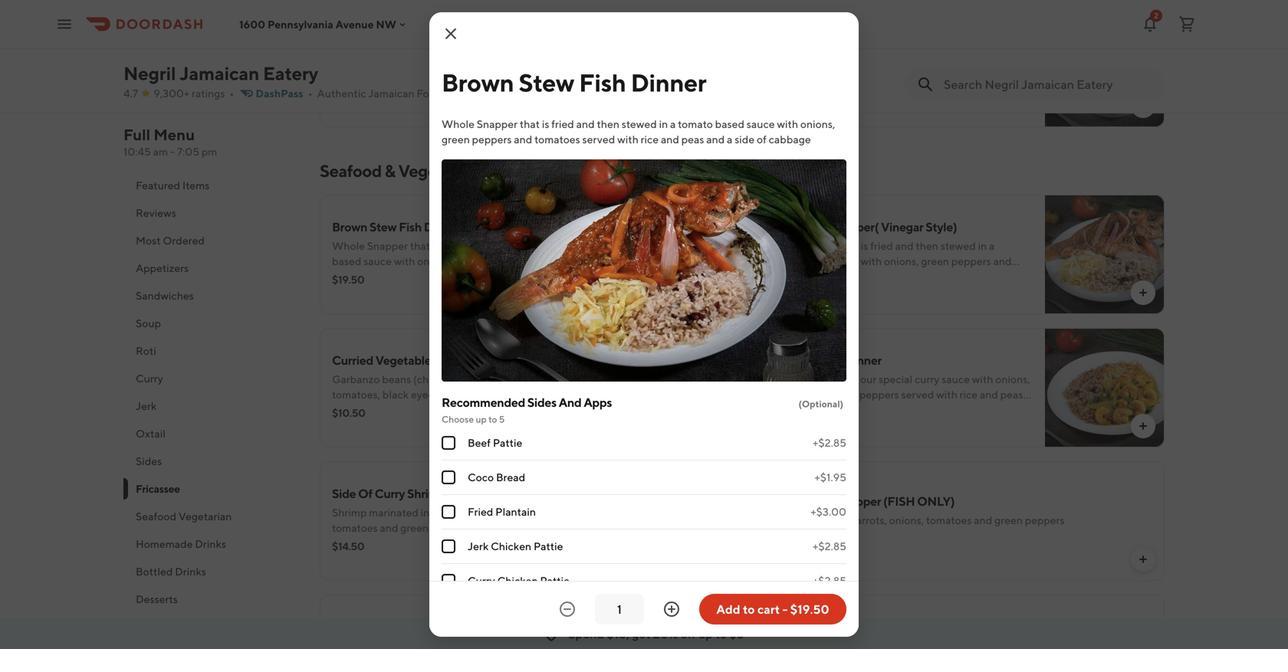 Task type: locate. For each thing, give the bounding box(es) containing it.
rice inside fricasse chicken (brown stew)  dinner full of caribbean flavor, a whole chicken is first fried then simmered in our savory-sweet brown stew sauce, served over rice & peas with shredded cabbage.
[[391, 83, 409, 96]]

curry
[[136, 372, 163, 385], [375, 487, 405, 501], [468, 575, 495, 588]]

is inside fricasse chicken (brown stew)  dinner full of caribbean flavor, a whole chicken is first fried then simmered in our savory-sweet brown stew sauce, served over rice & peas with shredded cabbage.
[[529, 53, 537, 65]]

1 horizontal spatial chicken
[[918, 53, 956, 65]]

drinks down seafood vegetarian button
[[195, 538, 226, 551]]

chicken inside fricasse chicken (brown stew)  dinner full of caribbean flavor, a whole chicken is first fried then simmered in our savory-sweet brown stew sauce, served over rice & peas with shredded cabbage.
[[378, 33, 423, 47]]

chicken inside side of fricasse chicken full of caribbean flavor, a whole chicken is first fried then simmered in our savory-sweet brown stew sauce.
[[846, 33, 891, 47]]

dinner right stew)
[[501, 33, 537, 47]]

of inside fricasse chicken (brown stew)  dinner full of caribbean flavor, a whole chicken is first fried then simmered in our savory-sweet brown stew sauce, served over rice & peas with shredded cabbage.
[[352, 53, 362, 65]]

0 horizontal spatial curried
[[332, 353, 373, 368]]

2 whole from the left
[[886, 53, 916, 65]]

steamed down add to cart - $19.50
[[761, 620, 810, 635]]

close brown stew fish dinner image
[[442, 25, 460, 43]]

2 stew from the left
[[966, 68, 988, 81]]

sauce.
[[990, 68, 1021, 81]]

curried
[[462, 389, 497, 401]]

curry for curry chicken pattie
[[468, 575, 495, 588]]

and
[[577, 118, 595, 130], [514, 133, 533, 146], [661, 133, 680, 146], [707, 133, 725, 146], [467, 240, 485, 252], [896, 240, 914, 252], [527, 255, 545, 268], [994, 255, 1012, 268], [411, 270, 429, 283], [456, 270, 475, 283], [909, 270, 928, 283], [809, 389, 827, 401], [980, 389, 999, 401], [761, 404, 779, 417], [974, 514, 993, 527], [380, 522, 398, 535]]

green inside escovitched snapper( vinegar style) whole snapper that is fried and then stewed in a vinegar based sauce with onions, green peppers and carrots served with rice & peas and a side of cabbage
[[921, 255, 950, 268]]

1 vertical spatial &
[[385, 161, 395, 181]]

2 vertical spatial special
[[450, 507, 484, 519]]

with
[[445, 83, 466, 96], [777, 118, 799, 130], [618, 133, 639, 146], [394, 255, 415, 268], [861, 255, 882, 268], [367, 270, 388, 283], [832, 270, 853, 283], [972, 373, 994, 386], [937, 389, 958, 401], [544, 507, 565, 519], [828, 514, 849, 527]]

brown
[[442, 68, 514, 97], [332, 220, 367, 234], [332, 620, 367, 635]]

1 curried from the left
[[332, 353, 373, 368]]

0 vertical spatial marinated
[[798, 373, 848, 386]]

add item to cart image for side of curry shrimp
[[709, 554, 721, 566]]

homemade drinks
[[136, 538, 226, 551]]

chicken inside fricasse chicken (brown stew)  dinner full of caribbean flavor, a whole chicken is first fried then simmered in our savory-sweet brown stew sauce, served over rice & peas with shredded cabbage.
[[489, 53, 527, 65]]

sweet
[[473, 68, 502, 81], [901, 68, 930, 81]]

seafood & vegetarian
[[320, 161, 480, 181]]

stew
[[519, 68, 575, 97], [370, 220, 397, 234], [370, 620, 397, 635]]

0 horizontal spatial whole
[[332, 240, 365, 252]]

jamaican for authentic
[[369, 87, 415, 100]]

stew inside dialog
[[519, 68, 575, 97]]

& inside escovitched snapper( vinegar style) whole snapper that is fried and then stewed in a vinegar based sauce with onions, green peppers and carrots served with rice & peas and a side of cabbage
[[875, 270, 882, 283]]

1 vertical spatial pattie
[[534, 540, 563, 553]]

1 horizontal spatial simmered
[[786, 68, 834, 81]]

brown inside fricasse chicken (brown stew)  dinner full of caribbean flavor, a whole chicken is first fried then simmered in our savory-sweet brown stew sauce, served over rice & peas with shredded cabbage.
[[504, 68, 535, 81]]

then
[[332, 68, 355, 81], [761, 68, 784, 81], [597, 118, 620, 130], [487, 240, 510, 252], [916, 240, 939, 252]]

sweet inside side of fricasse chicken full of caribbean flavor, a whole chicken is first fried then simmered in our savory-sweet brown stew sauce.
[[901, 68, 930, 81]]

our inside curried shrimp dinner shrimp marinated in our special curry sauce with onions, tomatoes and green peppers served with rice and peas and a side of cabbage
[[861, 373, 877, 386]]

with inside side of curry shrimp shrimp marinated in our special curry sauce with onions, tomatoes and green peppers. $14.50
[[544, 507, 565, 519]]

0 horizontal spatial savory-
[[437, 68, 473, 81]]

1 horizontal spatial marinated
[[798, 373, 848, 386]]

1 vertical spatial side
[[332, 487, 356, 501]]

1 horizontal spatial curry
[[375, 487, 405, 501]]

0 vertical spatial pattie
[[493, 437, 523, 450]]

2 chicken from the left
[[918, 53, 956, 65]]

0 horizontal spatial flavor,
[[418, 53, 447, 65]]

2 sweet from the left
[[901, 68, 930, 81]]

2 vertical spatial stew
[[370, 620, 397, 635]]

pattie up curry chicken pattie
[[534, 540, 563, 553]]

whole inside escovitched snapper( vinegar style) whole snapper that is fried and then stewed in a vinegar based sauce with onions, green peppers and carrots served with rice & peas and a side of cabbage
[[761, 240, 794, 252]]

0 vertical spatial jerk
[[136, 400, 157, 413]]

1 stew from the left
[[537, 68, 559, 81]]

green inside curried shrimp dinner shrimp marinated in our special curry sauce with onions, tomatoes and green peppers served with rice and peas and a side of cabbage
[[829, 389, 858, 401]]

snapper down seafood & vegetarian
[[367, 240, 408, 252]]

peas inside curried vegetables garbanzo beans (chickpeas), eggplant, stewed tomatoes, black eyed peas curried in our special seasonings
[[437, 389, 460, 401]]

1 vertical spatial add item to cart image
[[1138, 420, 1150, 433]]

simmered inside fricasse chicken (brown stew)  dinner full of caribbean flavor, a whole chicken is first fried then simmered in our savory-sweet brown stew sauce, served over rice & peas with shredded cabbage.
[[357, 68, 405, 81]]

0 horizontal spatial sweet
[[473, 68, 502, 81]]

escovitched
[[761, 220, 827, 234]]

- right am
[[170, 145, 175, 158]]

add item to cart image
[[1138, 287, 1150, 299], [1138, 554, 1150, 566]]

2 horizontal spatial special
[[879, 373, 913, 386]]

2 add item to cart image from the top
[[1138, 554, 1150, 566]]

1 whole from the left
[[457, 53, 487, 65]]

brown inside brown stew fish dinner dialog
[[442, 68, 514, 97]]

1 vertical spatial vegetarian
[[179, 510, 232, 523]]

curry chicken pattie
[[468, 575, 570, 588]]

0 horizontal spatial brown
[[504, 68, 535, 81]]

1 vertical spatial special
[[528, 389, 562, 401]]

0 horizontal spatial jamaican
[[180, 63, 259, 84]]

up
[[476, 414, 487, 425], [699, 627, 713, 642]]

drinks down homemade drinks
[[175, 566, 206, 578]]

curried up (optional)
[[761, 353, 802, 368]]

tomatoes,
[[332, 389, 380, 401]]

steamed
[[784, 514, 826, 527]]

full inside side of fricasse chicken full of caribbean flavor, a whole chicken is first fried then simmered in our savory-sweet brown stew sauce.
[[761, 53, 779, 65]]

brown up cabbage.
[[504, 68, 535, 81]]

based inside the brown stew fish dinner whole snapper that is fried and then stewed in a tomato based sauce with onions, green peppers and tomatoes served with rice and peas and a side of cabbage
[[332, 255, 362, 268]]

up down recommended
[[476, 414, 487, 425]]

side inside side of fricasse chicken full of caribbean flavor, a whole chicken is first fried then simmered in our savory-sweet brown stew sauce.
[[761, 33, 785, 47]]

2 brown from the left
[[932, 68, 963, 81]]

1 horizontal spatial sides
[[528, 395, 557, 410]]

+$2.85
[[813, 437, 847, 450], [813, 540, 847, 553], [813, 575, 847, 588]]

bottled
[[136, 566, 173, 578]]

fish
[[579, 68, 626, 97], [399, 220, 422, 234], [761, 514, 781, 527], [399, 620, 422, 635]]

roti button
[[123, 338, 301, 365]]

flavor, inside fricasse chicken (brown stew)  dinner full of caribbean flavor, a whole chicken is first fried then simmered in our savory-sweet brown stew sauce, served over rice & peas with shredded cabbage.
[[418, 53, 447, 65]]

0 horizontal spatial simmered
[[357, 68, 405, 81]]

onions,
[[801, 118, 836, 130], [417, 255, 452, 268], [884, 255, 919, 268], [996, 373, 1031, 386], [567, 507, 602, 519], [890, 514, 924, 527]]

garbanzo
[[332, 373, 380, 386]]

side inside whole snapper that is fried and then stewed in a tomato based sauce with onions, green peppers and tomatoes served with rice and peas and a side of cabbage
[[735, 133, 755, 146]]

jerk inside recommended sides and apps "group"
[[468, 540, 489, 553]]

1 vertical spatial add item to cart image
[[1138, 554, 1150, 566]]

- right cart at the bottom of page
[[783, 603, 788, 617]]

0 horizontal spatial tomato
[[569, 240, 604, 252]]

2 savory- from the left
[[866, 68, 901, 81]]

• left 91% at right
[[795, 407, 800, 420]]

only) for snapper
[[918, 494, 955, 509]]

side
[[735, 133, 755, 146], [485, 270, 504, 283], [938, 270, 958, 283], [789, 404, 809, 417]]

decrease quantity by 1 image
[[558, 601, 577, 619]]

dinner up (35)
[[845, 353, 882, 368]]

jerk button
[[123, 393, 301, 420]]

add item to cart image for curried shrimp dinner
[[1138, 420, 1150, 433]]

1 horizontal spatial jerk
[[468, 540, 489, 553]]

snapper inside steamed red snapper (fish only) fish steamed with carrots, onions, tomatoes and green peppers
[[836, 494, 882, 509]]

2 curried from the left
[[761, 353, 802, 368]]

0 vertical spatial &
[[411, 83, 418, 96]]

1 vertical spatial drinks
[[175, 566, 206, 578]]

1 horizontal spatial &
[[411, 83, 418, 96]]

side for side of fricasse chicken
[[761, 33, 785, 47]]

2 flavor, from the left
[[847, 53, 876, 65]]

spend
[[569, 627, 605, 642]]

1 brown from the left
[[504, 68, 535, 81]]

to left $5
[[716, 627, 727, 642]]

curried for curried vegetables
[[332, 353, 373, 368]]

1 horizontal spatial curry
[[915, 373, 940, 386]]

1 horizontal spatial (fish
[[884, 494, 915, 509]]

pattie for jerk chicken pattie
[[534, 540, 563, 553]]

1 horizontal spatial based
[[715, 118, 745, 130]]

snapper
[[477, 118, 518, 130], [367, 240, 408, 252], [796, 240, 837, 252], [836, 494, 882, 509], [812, 620, 857, 635]]

served inside the brown stew fish dinner whole snapper that is fried and then stewed in a tomato based sauce with onions, green peppers and tomatoes served with rice and peas and a side of cabbage
[[332, 270, 365, 283]]

up for choose
[[476, 414, 487, 425]]

0 horizontal spatial marinated
[[369, 507, 419, 519]]

most
[[136, 234, 161, 247]]

1 vertical spatial sides
[[136, 455, 162, 468]]

special inside curried shrimp dinner shrimp marinated in our special curry sauce with onions, tomatoes and green peppers served with rice and peas and a side of cabbage
[[879, 373, 913, 386]]

rice inside escovitched snapper( vinegar style) whole snapper that is fried and then stewed in a vinegar based sauce with onions, green peppers and carrots served with rice & peas and a side of cabbage
[[855, 270, 873, 283]]

based for brown stew fish dinner
[[332, 255, 362, 268]]

dinner up whole snapper that is fried and then stewed in a tomato based sauce with onions, green peppers and tomatoes served with rice and peas and a side of cabbage
[[631, 68, 707, 97]]

0 vertical spatial -
[[170, 145, 175, 158]]

0 vertical spatial special
[[879, 373, 913, 386]]

sides button
[[123, 448, 301, 476]]

1600 pennsylvania avenue nw button
[[239, 18, 409, 30]]

0 horizontal spatial sides
[[136, 455, 162, 468]]

• down negril jamaican eatery
[[230, 87, 234, 100]]

brown stew fish (fish only)
[[332, 620, 495, 635]]

sides left and at the bottom
[[528, 395, 557, 410]]

side inside the brown stew fish dinner whole snapper that is fried and then stewed in a tomato based sauce with onions, green peppers and tomatoes served with rice and peas and a side of cabbage
[[485, 270, 504, 283]]

$19.50 for escovitched
[[761, 273, 793, 286]]

vegetarian
[[398, 161, 480, 181], [179, 510, 232, 523]]

of
[[787, 33, 798, 47], [352, 53, 362, 65], [781, 53, 791, 65], [757, 133, 767, 146], [507, 270, 516, 283], [960, 270, 970, 283], [811, 404, 821, 417]]

stew left sauce.
[[966, 68, 988, 81]]

curried vegetables image
[[617, 328, 736, 448]]

1 horizontal spatial tomato
[[678, 118, 713, 130]]

& inside fricasse chicken (brown stew)  dinner full of caribbean flavor, a whole chicken is first fried then simmered in our savory-sweet brown stew sauce, served over rice & peas with shredded cabbage.
[[411, 83, 418, 96]]

peppers inside the brown stew fish dinner whole snapper that is fried and then stewed in a tomato based sauce with onions, green peppers and tomatoes served with rice and peas and a side of cabbage
[[485, 255, 525, 268]]

add item to cart image
[[709, 287, 721, 299], [1138, 420, 1150, 433], [709, 554, 721, 566]]

3 +$2.85 from the top
[[813, 575, 847, 588]]

2 horizontal spatial full
[[761, 53, 779, 65]]

dinner inside curried shrimp dinner shrimp marinated in our special curry sauce with onions, tomatoes and green peppers served with rice and peas and a side of cabbage
[[845, 353, 882, 368]]

brown stew fish dinner dialog
[[430, 12, 859, 650]]

1 horizontal spatial vegetarian
[[398, 161, 480, 181]]

tomatoes inside the brown stew fish dinner whole snapper that is fried and then stewed in a tomato based sauce with onions, green peppers and tomatoes served with rice and peas and a side of cabbage
[[547, 255, 593, 268]]

tomatoes inside curried shrimp dinner shrimp marinated in our special curry sauce with onions, tomatoes and green peppers served with rice and peas and a side of cabbage
[[761, 389, 807, 401]]

0 horizontal spatial curry
[[136, 372, 163, 385]]

off
[[681, 627, 696, 642]]

dinner
[[501, 33, 537, 47], [631, 68, 707, 97], [424, 220, 461, 234], [845, 353, 882, 368]]

0 vertical spatial curry
[[136, 372, 163, 385]]

add to cart - $19.50 button
[[700, 594, 847, 625]]

cabbage
[[769, 133, 811, 146], [519, 270, 561, 283], [972, 270, 1014, 283], [823, 404, 866, 417]]

$14.50
[[332, 540, 365, 553]]

snapper down shredded
[[477, 118, 518, 130]]

curry down jerk chicken pattie
[[468, 575, 495, 588]]

green
[[442, 133, 470, 146], [454, 255, 483, 268], [921, 255, 950, 268], [829, 389, 858, 401], [995, 514, 1023, 527], [401, 522, 429, 535]]

0 horizontal spatial (fish
[[424, 620, 456, 635]]

peppers inside curried shrimp dinner shrimp marinated in our special curry sauce with onions, tomatoes and green peppers served with rice and peas and a side of cabbage
[[860, 389, 900, 401]]

0 horizontal spatial caribbean
[[365, 53, 416, 65]]

1 horizontal spatial full
[[332, 53, 350, 65]]

then inside side of fricasse chicken full of caribbean flavor, a whole chicken is first fried then simmered in our savory-sweet brown stew sauce.
[[761, 68, 784, 81]]

pattie up the decrease quantity by 1 'icon' at the bottom
[[540, 575, 570, 588]]

2 vertical spatial pattie
[[540, 575, 570, 588]]

to left cart at the bottom of page
[[743, 603, 755, 617]]

first inside side of fricasse chicken full of caribbean flavor, a whole chicken is first fried then simmered in our savory-sweet brown stew sauce.
[[968, 53, 986, 65]]

soup
[[136, 317, 161, 330]]

1 fricasse from the left
[[332, 33, 376, 47]]

snapper down the escovitched
[[796, 240, 837, 252]]

then inside whole snapper that is fried and then stewed in a tomato based sauce with onions, green peppers and tomatoes served with rice and peas and a side of cabbage
[[597, 118, 620, 130]]

a inside side of fricasse chicken full of caribbean flavor, a whole chicken is first fried then simmered in our savory-sweet brown stew sauce.
[[878, 53, 884, 65]]

jerk down peppers.
[[468, 540, 489, 553]]

dinner down seafood & vegetarian
[[424, 220, 461, 234]]

first up cabbage.
[[539, 53, 558, 65]]

stewed inside whole snapper that is fried and then stewed in a tomato based sauce with onions, green peppers and tomatoes served with rice and peas and a side of cabbage
[[622, 118, 657, 130]]

1 vertical spatial (fish
[[424, 620, 456, 635]]

81% (49)
[[387, 86, 428, 99]]

2 simmered from the left
[[786, 68, 834, 81]]

brown stew fish (fish only) image
[[617, 595, 736, 650]]

oxtail button
[[123, 420, 301, 448]]

then inside escovitched snapper( vinegar style) whole snapper that is fried and then stewed in a vinegar based sauce with onions, green peppers and carrots served with rice & peas and a side of cabbage
[[916, 240, 939, 252]]

side inside curried shrimp dinner shrimp marinated in our special curry sauce with onions, tomatoes and green peppers served with rice and peas and a side of cabbage
[[789, 404, 809, 417]]

chicken for curry
[[497, 575, 538, 588]]

to for $5
[[716, 627, 727, 642]]

whole
[[442, 118, 475, 130], [332, 240, 365, 252], [761, 240, 794, 252]]

1 vertical spatial seafood
[[136, 510, 176, 523]]

whole for escovitched snapper( vinegar style)
[[761, 240, 794, 252]]

of
[[358, 487, 373, 501]]

1 chicken from the left
[[489, 53, 527, 65]]

cabbage inside escovitched snapper( vinegar style) whole snapper that is fried and then stewed in a vinegar based sauce with onions, green peppers and carrots served with rice & peas and a side of cabbage
[[972, 270, 1014, 283]]

0 horizontal spatial fricasse
[[332, 33, 376, 47]]

drinks
[[195, 538, 226, 551], [175, 566, 206, 578]]

onions, inside steamed red snapper (fish only) fish steamed with carrots, onions, tomatoes and green peppers
[[890, 514, 924, 527]]

marinated down of
[[369, 507, 419, 519]]

stew
[[537, 68, 559, 81], [966, 68, 988, 81]]

1 vertical spatial to
[[743, 603, 755, 617]]

open menu image
[[55, 15, 74, 33]]

special
[[879, 373, 913, 386], [528, 389, 562, 401], [450, 507, 484, 519]]

curry inside curried shrimp dinner shrimp marinated in our special curry sauce with onions, tomatoes and green peppers served with rice and peas and a side of cabbage
[[915, 373, 940, 386]]

0 horizontal spatial curry
[[486, 507, 511, 519]]

1 vertical spatial jamaican
[[369, 87, 415, 100]]

sandwiches button
[[123, 282, 301, 310]]

based inside escovitched snapper( vinegar style) whole snapper that is fried and then stewed in a vinegar based sauce with onions, green peppers and carrots served with rice & peas and a side of cabbage
[[799, 255, 829, 268]]

side inside side of curry shrimp shrimp marinated in our special curry sauce with onions, tomatoes and green peppers. $14.50
[[332, 487, 356, 501]]

0 horizontal spatial to
[[489, 414, 497, 425]]

1 caribbean from the left
[[365, 53, 416, 65]]

in inside escovitched snapper( vinegar style) whole snapper that is fried and then stewed in a vinegar based sauce with onions, green peppers and carrots served with rice & peas and a side of cabbage
[[978, 240, 987, 252]]

rice inside the brown stew fish dinner whole snapper that is fried and then stewed in a tomato based sauce with onions, green peppers and tomatoes served with rice and peas and a side of cabbage
[[391, 270, 409, 283]]

1 horizontal spatial whole
[[886, 53, 916, 65]]

2 +$2.85 from the top
[[813, 540, 847, 553]]

0 vertical spatial steamed
[[761, 494, 810, 509]]

homemade
[[136, 538, 193, 551]]

0 horizontal spatial jerk
[[136, 400, 157, 413]]

served inside curried shrimp dinner shrimp marinated in our special curry sauce with onions, tomatoes and green peppers served with rice and peas and a side of cabbage
[[902, 389, 935, 401]]

0 horizontal spatial first
[[539, 53, 558, 65]]

marinated inside side of curry shrimp shrimp marinated in our special curry sauce with onions, tomatoes and green peppers. $14.50
[[369, 507, 419, 519]]

to
[[489, 414, 497, 425], [743, 603, 755, 617], [716, 627, 727, 642]]

snapper inside the brown stew fish dinner whole snapper that is fried and then stewed in a tomato based sauce with onions, green peppers and tomatoes served with rice and peas and a side of cabbage
[[367, 240, 408, 252]]

in inside the brown stew fish dinner whole snapper that is fried and then stewed in a tomato based sauce with onions, green peppers and tomatoes served with rice and peas and a side of cabbage
[[550, 240, 559, 252]]

1 horizontal spatial fricasse
[[800, 33, 844, 47]]

peas inside fricasse chicken (brown stew)  dinner full of caribbean flavor, a whole chicken is first fried then simmered in our savory-sweet brown stew sauce, served over rice & peas with shredded cabbage.
[[420, 83, 443, 96]]

curried for curried shrimp dinner
[[761, 353, 802, 368]]

rice inside curried shrimp dinner shrimp marinated in our special curry sauce with onions, tomatoes and green peppers served with rice and peas and a side of cabbage
[[960, 389, 978, 401]]

curried shrimp dinner image
[[1046, 328, 1165, 448]]

None checkbox
[[442, 506, 456, 519], [442, 540, 456, 554], [442, 506, 456, 519], [442, 540, 456, 554]]

1 steamed from the top
[[761, 494, 810, 509]]

then inside fricasse chicken (brown stew)  dinner full of caribbean flavor, a whole chicken is first fried then simmered in our savory-sweet brown stew sauce, served over rice & peas with shredded cabbage.
[[332, 68, 355, 81]]

1 simmered from the left
[[357, 68, 405, 81]]

1 vertical spatial jerk
[[468, 540, 489, 553]]

side for side of curry shrimp
[[332, 487, 356, 501]]

0 horizontal spatial side
[[332, 487, 356, 501]]

1 savory- from the left
[[437, 68, 473, 81]]

to left 5 on the left bottom of page
[[489, 414, 497, 425]]

0 vertical spatial (fish
[[884, 494, 915, 509]]

0 horizontal spatial stew
[[537, 68, 559, 81]]

sides down oxtail
[[136, 455, 162, 468]]

brown left sauce.
[[932, 68, 963, 81]]

+$2.85 up steamed snapper
[[813, 575, 847, 588]]

steamed for steamed red snapper (fish only) fish steamed with carrots, onions, tomatoes and green peppers
[[761, 494, 810, 509]]

in
[[407, 68, 416, 81], [836, 68, 845, 81], [659, 118, 668, 130], [550, 240, 559, 252], [978, 240, 987, 252], [850, 373, 859, 386], [499, 389, 508, 401], [421, 507, 430, 519]]

1 horizontal spatial whole
[[442, 118, 475, 130]]

0 horizontal spatial that
[[410, 240, 430, 252]]

2 vertical spatial brown
[[332, 620, 367, 635]]

0 horizontal spatial -
[[170, 145, 175, 158]]

1 horizontal spatial flavor,
[[847, 53, 876, 65]]

steamed inside steamed red snapper (fish only) fish steamed with carrots, onions, tomatoes and green peppers
[[761, 494, 810, 509]]

2 fricasse from the left
[[800, 33, 844, 47]]

+$2.85 down +$3.00
[[813, 540, 847, 553]]

up right off
[[699, 627, 713, 642]]

0 horizontal spatial chicken
[[489, 53, 527, 65]]

only) inside steamed red snapper (fish only) fish steamed with carrots, onions, tomatoes and green peppers
[[918, 494, 955, 509]]

stew for brown stew fish dinner whole snapper that is fried and then stewed in a tomato based sauce with onions, green peppers and tomatoes served with rice and peas and a side of cabbage
[[370, 220, 397, 234]]

jerk
[[136, 400, 157, 413], [468, 540, 489, 553]]

1 first from the left
[[539, 53, 558, 65]]

to inside recommended sides and apps choose up to 5
[[489, 414, 497, 425]]

1 vertical spatial tomato
[[569, 240, 604, 252]]

curry down roti
[[136, 372, 163, 385]]

curried up garbanzo at the bottom
[[332, 353, 373, 368]]

2 vertical spatial curry
[[468, 575, 495, 588]]

1 flavor, from the left
[[418, 53, 447, 65]]

jerk up oxtail
[[136, 400, 157, 413]]

carrots
[[761, 270, 795, 283]]

0 vertical spatial +$2.85
[[813, 437, 847, 450]]

2 steamed from the top
[[761, 620, 810, 635]]

homemade drinks button
[[123, 531, 301, 558]]

1 vertical spatial up
[[699, 627, 713, 642]]

2 horizontal spatial to
[[743, 603, 755, 617]]

ordered
[[163, 234, 205, 247]]

• down eatery
[[308, 87, 313, 100]]

0 vertical spatial brown
[[442, 68, 514, 97]]

0 horizontal spatial seafood
[[136, 510, 176, 523]]

+$2.85 down 91% at right
[[813, 437, 847, 450]]

1 sweet from the left
[[473, 68, 502, 81]]

first
[[539, 53, 558, 65], [968, 53, 986, 65]]

shrimp
[[804, 353, 843, 368], [761, 373, 796, 386], [407, 487, 446, 501], [332, 507, 367, 519]]

1 vertical spatial only)
[[458, 620, 495, 635]]

that
[[520, 118, 540, 130], [410, 240, 430, 252], [839, 240, 859, 252]]

0 vertical spatial only)
[[918, 494, 955, 509]]

1 vertical spatial marinated
[[369, 507, 419, 519]]

1 horizontal spatial that
[[520, 118, 540, 130]]

2 horizontal spatial based
[[799, 255, 829, 268]]

marinated up (optional)
[[798, 373, 848, 386]]

a
[[450, 53, 455, 65], [878, 53, 884, 65], [670, 118, 676, 130], [727, 133, 733, 146], [561, 240, 566, 252], [990, 240, 995, 252], [477, 270, 482, 283], [930, 270, 936, 283], [782, 404, 787, 417]]

0 vertical spatial jamaican
[[180, 63, 259, 84]]

0 vertical spatial curry
[[915, 373, 940, 386]]

1 horizontal spatial first
[[968, 53, 986, 65]]

pattie for curry chicken pattie
[[540, 575, 570, 588]]

chicken
[[378, 33, 423, 47], [846, 33, 891, 47], [491, 540, 532, 553], [497, 575, 538, 588]]

2 caribbean from the left
[[793, 53, 845, 65]]

2 horizontal spatial &
[[875, 270, 882, 283]]

onions, inside side of curry shrimp shrimp marinated in our special curry sauce with onions, tomatoes and green peppers. $14.50
[[567, 507, 602, 519]]

5
[[499, 414, 505, 425]]

side of curry shrimp shrimp marinated in our special curry sauce with onions, tomatoes and green peppers. $14.50
[[332, 487, 602, 553]]

curry right of
[[375, 487, 405, 501]]

0 horizontal spatial only)
[[458, 620, 495, 635]]

tomato
[[678, 118, 713, 130], [569, 240, 604, 252]]

1 horizontal spatial special
[[528, 389, 562, 401]]

first up item search search field
[[968, 53, 986, 65]]

curry inside side of curry shrimp shrimp marinated in our special curry sauce with onions, tomatoes and green peppers. $14.50
[[375, 487, 405, 501]]

dinner inside the brown stew fish dinner whole snapper that is fried and then stewed in a tomato based sauce with onions, green peppers and tomatoes served with rice and peas and a side of cabbage
[[424, 220, 461, 234]]

desserts button
[[123, 586, 301, 614]]

sides
[[528, 395, 557, 410], [136, 455, 162, 468]]

2 vertical spatial to
[[716, 627, 727, 642]]

jamaican
[[180, 63, 259, 84], [369, 87, 415, 100]]

(fish
[[884, 494, 915, 509], [424, 620, 456, 635]]

$10.50
[[332, 407, 366, 420]]

0 horizontal spatial &
[[385, 161, 395, 181]]

2 horizontal spatial curry
[[468, 575, 495, 588]]

pattie down 5 on the left bottom of page
[[493, 437, 523, 450]]

authentic jamaican food • 1.8 mi
[[317, 87, 486, 100]]

snapper up the carrots,
[[836, 494, 882, 509]]

stew up cabbage.
[[537, 68, 559, 81]]

up for off
[[699, 627, 713, 642]]

steamed up steamed
[[761, 494, 810, 509]]

2 first from the left
[[968, 53, 986, 65]]

1 vertical spatial -
[[783, 603, 788, 617]]

sauce inside curried shrimp dinner shrimp marinated in our special curry sauce with onions, tomatoes and green peppers served with rice and peas and a side of cabbage
[[942, 373, 970, 386]]

1 +$2.85 from the top
[[813, 437, 847, 450]]

our inside curried vegetables garbanzo beans (chickpeas), eggplant, stewed tomatoes, black eyed peas curried in our special seasonings
[[510, 389, 526, 401]]

seafood inside button
[[136, 510, 176, 523]]

cabbage inside the brown stew fish dinner whole snapper that is fried and then stewed in a tomato based sauce with onions, green peppers and tomatoes served with rice and peas and a side of cabbage
[[519, 270, 561, 283]]

1 horizontal spatial sweet
[[901, 68, 930, 81]]

fricasse chicken (brown stew)  dinner image
[[617, 8, 736, 127]]

0 horizontal spatial vegetarian
[[179, 510, 232, 523]]

stewed inside escovitched snapper( vinegar style) whole snapper that is fried and then stewed in a vinegar based sauce with onions, green peppers and carrots served with rice & peas and a side of cabbage
[[941, 240, 976, 252]]

special inside curried vegetables garbanzo beans (chickpeas), eggplant, stewed tomatoes, black eyed peas curried in our special seasonings
[[528, 389, 562, 401]]

drinks for bottled drinks
[[175, 566, 206, 578]]

onions, inside the brown stew fish dinner whole snapper that is fried and then stewed in a tomato based sauce with onions, green peppers and tomatoes served with rice and peas and a side of cabbage
[[417, 255, 452, 268]]

1 vertical spatial curry
[[486, 507, 511, 519]]

0 horizontal spatial up
[[476, 414, 487, 425]]

curried inside curried vegetables garbanzo beans (chickpeas), eggplant, stewed tomatoes, black eyed peas curried in our special seasonings
[[332, 353, 373, 368]]

only)
[[918, 494, 955, 509], [458, 620, 495, 635]]

2 horizontal spatial whole
[[761, 240, 794, 252]]

peas inside escovitched snapper( vinegar style) whole snapper that is fried and then stewed in a vinegar based sauce with onions, green peppers and carrots served with rice & peas and a side of cabbage
[[884, 270, 907, 283]]

&
[[411, 83, 418, 96], [385, 161, 395, 181], [875, 270, 882, 283]]

None checkbox
[[442, 436, 456, 450], [442, 471, 456, 485], [442, 436, 456, 450], [442, 471, 456, 485]]

0 vertical spatial side
[[761, 33, 785, 47]]

0 horizontal spatial full
[[123, 126, 150, 144]]

2 horizontal spatial that
[[839, 240, 859, 252]]

brown
[[504, 68, 535, 81], [932, 68, 963, 81]]

seafood for seafood vegetarian
[[136, 510, 176, 523]]



Task type: describe. For each thing, give the bounding box(es) containing it.
a inside curried shrimp dinner shrimp marinated in our special curry sauce with onions, tomatoes and green peppers served with rice and peas and a side of cabbage
[[782, 404, 787, 417]]

style)
[[926, 220, 958, 234]]

bottled drinks
[[136, 566, 206, 578]]

special inside side of curry shrimp shrimp marinated in our special curry sauce with onions, tomatoes and green peppers. $14.50
[[450, 507, 484, 519]]

caribbean inside fricasse chicken (brown stew)  dinner full of caribbean flavor, a whole chicken is first fried then simmered in our savory-sweet brown stew sauce, served over rice & peas with shredded cabbage.
[[365, 53, 416, 65]]

Current quantity is 1 number field
[[604, 601, 635, 618]]

1.8
[[459, 87, 472, 100]]

stew for brown stew fish dinner
[[519, 68, 575, 97]]

beef pattie
[[468, 437, 523, 450]]

peas inside whole snapper that is fried and then stewed in a tomato based sauce with onions, green peppers and tomatoes served with rice and peas and a side of cabbage
[[682, 133, 705, 146]]

only) for fish
[[458, 620, 495, 635]]

in inside fricasse chicken (brown stew)  dinner full of caribbean flavor, a whole chicken is first fried then simmered in our savory-sweet brown stew sauce, served over rice & peas with shredded cabbage.
[[407, 68, 416, 81]]

pm
[[202, 145, 217, 158]]

green inside steamed red snapper (fish only) fish steamed with carrots, onions, tomatoes and green peppers
[[995, 514, 1023, 527]]

jamaican for negril
[[180, 63, 259, 84]]

brown stew fish dinner image
[[617, 195, 736, 315]]

to inside button
[[743, 603, 755, 617]]

jerk for jerk
[[136, 400, 157, 413]]

to for 5
[[489, 414, 497, 425]]

fish inside steamed red snapper (fish only) fish steamed with carrots, onions, tomatoes and green peppers
[[761, 514, 781, 527]]

authentic
[[317, 87, 366, 100]]

stewed inside curried vegetables garbanzo beans (chickpeas), eggplant, stewed tomatoes, black eyed peas curried in our special seasonings
[[522, 373, 558, 386]]

a inside fricasse chicken (brown stew)  dinner full of caribbean flavor, a whole chicken is first fried then simmered in our savory-sweet brown stew sauce, served over rice & peas with shredded cabbage.
[[450, 53, 455, 65]]

cabbage inside curried shrimp dinner shrimp marinated in our special curry sauce with onions, tomatoes and green peppers served with rice and peas and a side of cabbage
[[823, 404, 866, 417]]

+$2.85 for curry chicken pattie
[[813, 575, 847, 588]]

(optional)
[[799, 399, 844, 410]]

brown inside side of fricasse chicken full of caribbean flavor, a whole chicken is first fried then simmered in our savory-sweet brown stew sauce.
[[932, 68, 963, 81]]

recommended
[[442, 395, 525, 410]]

of inside escovitched snapper( vinegar style) whole snapper that is fried and then stewed in a vinegar based sauce with onions, green peppers and carrots served with rice & peas and a side of cabbage
[[960, 270, 970, 283]]

7:05
[[177, 145, 199, 158]]

over
[[367, 83, 389, 96]]

91% (35)
[[817, 407, 858, 420]]

beef
[[468, 437, 491, 450]]

based inside whole snapper that is fried and then stewed in a tomato based sauce with onions, green peppers and tomatoes served with rice and peas and a side of cabbage
[[715, 118, 745, 130]]

then inside the brown stew fish dinner whole snapper that is fried and then stewed in a tomato based sauce with onions, green peppers and tomatoes served with rice and peas and a side of cabbage
[[487, 240, 510, 252]]

0 vertical spatial vegetarian
[[398, 161, 480, 181]]

that for brown stew fish dinner
[[410, 240, 430, 252]]

is inside the brown stew fish dinner whole snapper that is fried and then stewed in a tomato based sauce with onions, green peppers and tomatoes served with rice and peas and a side of cabbage
[[433, 240, 440, 252]]

cabbage.
[[517, 83, 562, 96]]

chicken for fricasse
[[378, 33, 423, 47]]

brown for brown stew fish (fish only)
[[332, 620, 367, 635]]

9,300+
[[154, 87, 190, 100]]

sauce inside side of curry shrimp shrimp marinated in our special curry sauce with onions, tomatoes and green peppers. $14.50
[[513, 507, 542, 519]]

1 add item to cart image from the top
[[1138, 287, 1150, 299]]

add
[[717, 603, 741, 617]]

tomatoes inside side of curry shrimp shrimp marinated in our special curry sauce with onions, tomatoes and green peppers. $14.50
[[332, 522, 378, 535]]

Item Search search field
[[944, 76, 1153, 93]]

vinegar
[[881, 220, 924, 234]]

based for escovitched snapper( vinegar style)
[[799, 255, 829, 268]]

curried shrimp dinner shrimp marinated in our special curry sauce with onions, tomatoes and green peppers served with rice and peas and a side of cabbage
[[761, 353, 1031, 417]]

escovitched snapper( vinegar style) image
[[1046, 195, 1165, 315]]

eatery
[[263, 63, 318, 84]]

$19.50 inside button
[[791, 603, 830, 617]]

caribbean inside side of fricasse chicken full of caribbean flavor, a whole chicken is first fried then simmered in our savory-sweet brown stew sauce.
[[793, 53, 845, 65]]

nw
[[376, 18, 396, 30]]

bread
[[496, 471, 526, 484]]

seasonings
[[332, 404, 385, 417]]

• right "$11.50"
[[365, 86, 370, 99]]

that inside whole snapper that is fried and then stewed in a tomato based sauce with onions, green peppers and tomatoes served with rice and peas and a side of cabbage
[[520, 118, 540, 130]]

of inside curried shrimp dinner shrimp marinated in our special curry sauce with onions, tomatoes and green peppers served with rice and peas and a side of cabbage
[[811, 404, 821, 417]]

vegetables
[[376, 353, 437, 368]]

our inside side of fricasse chicken full of caribbean flavor, a whole chicken is first fried then simmered in our savory-sweet brown stew sauce.
[[847, 68, 863, 81]]

is inside escovitched snapper( vinegar style) whole snapper that is fried and then stewed in a vinegar based sauce with onions, green peppers and carrots served with rice & peas and a side of cabbage
[[861, 240, 869, 252]]

onions, inside whole snapper that is fried and then stewed in a tomato based sauce with onions, green peppers and tomatoes served with rice and peas and a side of cabbage
[[801, 118, 836, 130]]

our inside side of curry shrimp shrimp marinated in our special curry sauce with onions, tomatoes and green peppers. $14.50
[[432, 507, 448, 519]]

fish for brown stew fish dinner whole snapper that is fried and then stewed in a tomato based sauce with onions, green peppers and tomatoes served with rice and peas and a side of cabbage
[[399, 220, 422, 234]]

curry for curry
[[136, 372, 163, 385]]

and inside steamed red snapper (fish only) fish steamed with carrots, onions, tomatoes and green peppers
[[974, 514, 993, 527]]

in inside whole snapper that is fried and then stewed in a tomato based sauce with onions, green peppers and tomatoes served with rice and peas and a side of cabbage
[[659, 118, 668, 130]]

fried
[[468, 506, 493, 519]]

snapper inside escovitched snapper( vinegar style) whole snapper that is fried and then stewed in a vinegar based sauce with onions, green peppers and carrots served with rice & peas and a side of cabbage
[[796, 240, 837, 252]]

peppers inside escovitched snapper( vinegar style) whole snapper that is fried and then stewed in a vinegar based sauce with onions, green peppers and carrots served with rice & peas and a side of cabbage
[[952, 255, 992, 268]]

side of fricasse chicken full of caribbean flavor, a whole chicken is first fried then simmered in our savory-sweet brown stew sauce.
[[761, 33, 1021, 81]]

fried inside side of fricasse chicken full of caribbean flavor, a whole chicken is first fried then simmered in our savory-sweet brown stew sauce.
[[989, 53, 1011, 65]]

black
[[383, 389, 409, 401]]

9,300+ ratings •
[[154, 87, 234, 100]]

our inside fricasse chicken (brown stew)  dinner full of caribbean flavor, a whole chicken is first fried then simmered in our savory-sweet brown stew sauce, served over rice & peas with shredded cabbage.
[[418, 68, 435, 81]]

coco
[[468, 471, 494, 484]]

coco bread
[[468, 471, 526, 484]]

1600
[[239, 18, 265, 30]]

with inside fricasse chicken (brown stew)  dinner full of caribbean flavor, a whole chicken is first fried then simmered in our savory-sweet brown stew sauce, served over rice & peas with shredded cabbage.
[[445, 83, 466, 96]]

dashpass •
[[256, 87, 313, 100]]

full menu 10:45 am - 7:05 pm
[[123, 126, 217, 158]]

recommended sides and apps choose up to 5
[[442, 395, 612, 425]]

get
[[632, 627, 651, 642]]

0 items, open order cart image
[[1178, 15, 1197, 33]]

ratings
[[192, 87, 225, 100]]

add to cart - $19.50
[[717, 603, 830, 617]]

81%
[[387, 86, 406, 99]]

in inside curried vegetables garbanzo beans (chickpeas), eggplant, stewed tomatoes, black eyed peas curried in our special seasonings
[[499, 389, 508, 401]]

and
[[559, 395, 582, 410]]

appetizers
[[136, 262, 189, 275]]

drinks for homemade drinks
[[195, 538, 226, 551]]

is inside side of fricasse chicken full of caribbean flavor, a whole chicken is first fried then simmered in our savory-sweet brown stew sauce.
[[958, 53, 965, 65]]

peppers.
[[431, 522, 473, 535]]

curried vegetables garbanzo beans (chickpeas), eggplant, stewed tomatoes, black eyed peas curried in our special seasonings
[[332, 353, 562, 417]]

fricasse chicken (brown stew)  dinner full of caribbean flavor, a whole chicken is first fried then simmered in our savory-sweet brown stew sauce, served over rice & peas with shredded cabbage.
[[332, 33, 592, 96]]

snapper inside whole snapper that is fried and then stewed in a tomato based sauce with onions, green peppers and tomatoes served with rice and peas and a side of cabbage
[[477, 118, 518, 130]]

recommended sides and apps group
[[442, 394, 847, 599]]

sides inside recommended sides and apps choose up to 5
[[528, 395, 557, 410]]

$5
[[730, 627, 745, 642]]

fricasse inside side of fricasse chicken full of caribbean flavor, a whole chicken is first fried then simmered in our savory-sweet brown stew sauce.
[[800, 33, 844, 47]]

rice inside whole snapper that is fried and then stewed in a tomato based sauce with onions, green peppers and tomatoes served with rice and peas and a side of cabbage
[[641, 133, 659, 146]]

(fish for snapper
[[884, 494, 915, 509]]

- inside button
[[783, 603, 788, 617]]

steamed for steamed snapper
[[761, 620, 810, 635]]

brown for brown stew fish dinner
[[442, 68, 514, 97]]

cart
[[758, 603, 780, 617]]

stewed inside the brown stew fish dinner whole snapper that is fried and then stewed in a tomato based sauce with onions, green peppers and tomatoes served with rice and peas and a side of cabbage
[[512, 240, 548, 252]]

stew)
[[467, 33, 498, 47]]

shredded
[[468, 83, 515, 96]]

that for escovitched snapper( vinegar style)
[[839, 240, 859, 252]]

sandwiches
[[136, 290, 194, 302]]

whole snapper that is fried and then stewed in a tomato based sauce with onions, green peppers and tomatoes served with rice and peas and a side of cabbage
[[442, 118, 836, 146]]

fricassee
[[136, 483, 180, 496]]

stew for brown stew fish (fish only)
[[370, 620, 397, 635]]

plantain
[[496, 506, 536, 519]]

peppers inside steamed red snapper (fish only) fish steamed with carrots, onions, tomatoes and green peppers
[[1025, 514, 1065, 527]]

fried plantain
[[468, 506, 536, 519]]

dinner inside dialog
[[631, 68, 707, 97]]

side of curry shrimp image
[[617, 462, 736, 581]]

whole inside side of fricasse chicken full of caribbean flavor, a whole chicken is first fried then simmered in our savory-sweet brown stew sauce.
[[886, 53, 916, 65]]

dashpass
[[256, 87, 304, 100]]

$19.50 for brown
[[332, 273, 365, 286]]

served inside fricasse chicken (brown stew)  dinner full of caribbean flavor, a whole chicken is first fried then simmered in our savory-sweet brown stew sauce, served over rice & peas with shredded cabbage.
[[332, 83, 365, 96]]

(35)
[[838, 407, 858, 420]]

increase quantity by 1 image
[[663, 601, 681, 619]]

snapper(
[[830, 220, 879, 234]]

savory- inside fricasse chicken (brown stew)  dinner full of caribbean flavor, a whole chicken is first fried then simmered in our savory-sweet brown stew sauce, served over rice & peas with shredded cabbage.
[[437, 68, 473, 81]]

vegetarian inside button
[[179, 510, 232, 523]]

91%
[[817, 407, 836, 420]]

reviews button
[[123, 199, 301, 227]]

steamed snapper
[[761, 620, 857, 635]]

brown for brown stew fish dinner whole snapper that is fried and then stewed in a tomato based sauce with onions, green peppers and tomatoes served with rice and peas and a side of cabbage
[[332, 220, 367, 234]]

mi
[[474, 87, 486, 100]]

marinated inside curried shrimp dinner shrimp marinated in our special curry sauce with onions, tomatoes and green peppers served with rice and peas and a side of cabbage
[[798, 373, 848, 386]]

- inside full menu 10:45 am - 7:05 pm
[[170, 145, 175, 158]]

oxtail
[[136, 428, 166, 440]]

20%
[[653, 627, 678, 642]]

fried inside whole snapper that is fried and then stewed in a tomato based sauce with onions, green peppers and tomatoes served with rice and peas and a side of cabbage
[[552, 118, 574, 130]]

items
[[182, 179, 210, 192]]

notification bell image
[[1141, 15, 1160, 33]]

chicken for jerk
[[491, 540, 532, 553]]

steamed red snapper (fish only) fish steamed with carrots, onions, tomatoes and green peppers
[[761, 494, 1065, 527]]

$11.50
[[332, 86, 362, 99]]

brown stew fish dinner whole snapper that is fried and then stewed in a tomato based sauce with onions, green peppers and tomatoes served with rice and peas and a side of cabbage
[[332, 220, 604, 283]]

(fish for fish
[[424, 620, 456, 635]]

sauce inside whole snapper that is fried and then stewed in a tomato based sauce with onions, green peppers and tomatoes served with rice and peas and a side of cabbage
[[747, 118, 775, 130]]

2
[[1155, 11, 1159, 20]]

sides inside sides button
[[136, 455, 162, 468]]

tomato inside the brown stew fish dinner whole snapper that is fried and then stewed in a tomato based sauce with onions, green peppers and tomatoes served with rice and peas and a side of cabbage
[[569, 240, 604, 252]]

fish for brown stew fish dinner
[[579, 68, 626, 97]]

featured items
[[136, 179, 210, 192]]

• left 1.8
[[448, 87, 453, 100]]

is inside whole snapper that is fried and then stewed in a tomato based sauce with onions, green peppers and tomatoes served with rice and peas and a side of cabbage
[[542, 118, 550, 130]]

appetizers button
[[123, 255, 301, 282]]

snapper down add to cart - $19.50
[[812, 620, 857, 635]]

full inside fricasse chicken (brown stew)  dinner full of caribbean flavor, a whole chicken is first fried then simmered in our savory-sweet brown stew sauce, served over rice & peas with shredded cabbage.
[[332, 53, 350, 65]]

pennsylvania
[[268, 18, 334, 30]]

seafood for seafood & vegetarian
[[320, 161, 382, 181]]

add item to cart image for brown stew fish dinner
[[709, 287, 721, 299]]

(49)
[[408, 86, 428, 99]]

red
[[812, 494, 834, 509]]

1600 pennsylvania avenue nw
[[239, 18, 396, 30]]

$15,
[[607, 627, 630, 642]]

side inside escovitched snapper( vinegar style) whole snapper that is fried and then stewed in a vinegar based sauce with onions, green peppers and carrots served with rice & peas and a side of cabbage
[[938, 270, 958, 283]]

+$2.85 for beef pattie
[[813, 437, 847, 450]]

soup button
[[123, 310, 301, 338]]

jerk for jerk chicken pattie
[[468, 540, 489, 553]]

whole for brown stew fish dinner
[[332, 240, 365, 252]]

tomatoes inside whole snapper that is fried and then stewed in a tomato based sauce with onions, green peppers and tomatoes served with rice and peas and a side of cabbage
[[535, 133, 580, 146]]

beans
[[382, 373, 411, 386]]

peas inside curried shrimp dinner shrimp marinated in our special curry sauce with onions, tomatoes and green peppers served with rice and peas and a side of cabbage
[[1001, 389, 1024, 401]]

vinegar
[[761, 255, 797, 268]]

peas inside the brown stew fish dinner whole snapper that is fried and then stewed in a tomato based sauce with onions, green peppers and tomatoes served with rice and peas and a side of cabbage
[[431, 270, 454, 283]]

side of fricasse chicken image
[[1046, 8, 1165, 127]]

with inside steamed red snapper (fish only) fish steamed with carrots, onions, tomatoes and green peppers
[[828, 514, 849, 527]]

onions, inside curried shrimp dinner shrimp marinated in our special curry sauce with onions, tomatoes and green peppers served with rice and peas and a side of cabbage
[[996, 373, 1031, 386]]

in inside side of curry shrimp shrimp marinated in our special curry sauce with onions, tomatoes and green peppers. $14.50
[[421, 507, 430, 519]]

fish for brown stew fish (fish only)
[[399, 620, 422, 635]]

sauce inside the brown stew fish dinner whole snapper that is fried and then stewed in a tomato based sauce with onions, green peppers and tomatoes served with rice and peas and a side of cabbage
[[364, 255, 392, 268]]

negril
[[123, 63, 176, 84]]

fried inside escovitched snapper( vinegar style) whole snapper that is fried and then stewed in a vinegar based sauce with onions, green peppers and carrots served with rice & peas and a side of cabbage
[[871, 240, 894, 252]]

savory- inside side of fricasse chicken full of caribbean flavor, a whole chicken is first fried then simmered in our savory-sweet brown stew sauce.
[[866, 68, 901, 81]]

reviews
[[136, 207, 176, 219]]

most ordered button
[[123, 227, 301, 255]]

stew inside fricasse chicken (brown stew)  dinner full of caribbean flavor, a whole chicken is first fried then simmered in our savory-sweet brown stew sauce, served over rice & peas with shredded cabbage.
[[537, 68, 559, 81]]

brown stew fish dinner
[[442, 68, 707, 97]]

green inside whole snapper that is fried and then stewed in a tomato based sauce with onions, green peppers and tomatoes served with rice and peas and a side of cabbage
[[442, 133, 470, 146]]

+$1.95
[[815, 471, 847, 484]]

fried inside fricasse chicken (brown stew)  dinner full of caribbean flavor, a whole chicken is first fried then simmered in our savory-sweet brown stew sauce, served over rice & peas with shredded cabbage.
[[560, 53, 582, 65]]

green inside side of curry shrimp shrimp marinated in our special curry sauce with onions, tomatoes and green peppers. $14.50
[[401, 522, 429, 535]]

onions, inside escovitched snapper( vinegar style) whole snapper that is fried and then stewed in a vinegar based sauce with onions, green peppers and carrots served with rice & peas and a side of cabbage
[[884, 255, 919, 268]]

featured items button
[[123, 172, 301, 199]]

+$2.85 for jerk chicken pattie
[[813, 540, 847, 553]]



Task type: vqa. For each thing, say whether or not it's contained in the screenshot.
Fricasse Chicken (Brown Stew)  Dinner Full of Caribbean flavor, a whole chicken is first fried then simmered in our savory-sweet brown stew sauce, served over rice & peas with shredded cabbage.
yes



